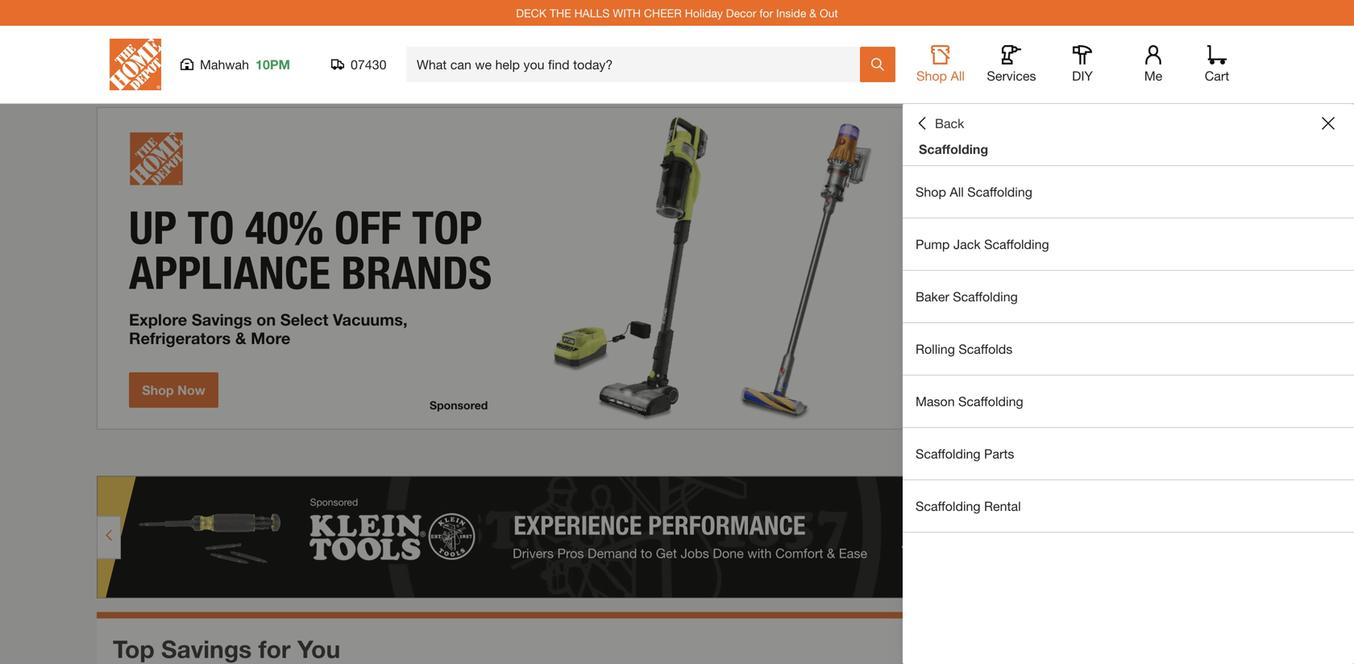 Task type: vqa. For each thing, say whether or not it's contained in the screenshot.
Beige Textured Woven Cotton Twin Blanket image
no



Task type: describe. For each thing, give the bounding box(es) containing it.
scaffolding inside pump jack scaffolding link
[[984, 237, 1049, 252]]

scaffolding parts
[[916, 446, 1014, 462]]

cheer
[[644, 6, 682, 20]]

diy button
[[1057, 45, 1108, 84]]

baker
[[916, 289, 949, 304]]

deck
[[516, 6, 547, 20]]

mahwah
[[200, 57, 249, 72]]

shop all button
[[915, 45, 967, 84]]

jack
[[954, 237, 981, 252]]

the home depot logo image
[[110, 39, 161, 90]]

deck the halls with cheer holiday decor for inside & out link
[[516, 6, 838, 20]]

back button
[[916, 115, 965, 131]]

me
[[1145, 68, 1163, 83]]

1 horizontal spatial for
[[760, 6, 773, 20]]

mason
[[916, 394, 955, 409]]

parts
[[984, 446, 1014, 462]]

cart link
[[1200, 45, 1235, 84]]

scaffolding inside mason scaffolding link
[[959, 394, 1024, 409]]

What can we help you find today? search field
[[417, 48, 859, 81]]

scaffolding inside the baker scaffolding link
[[953, 289, 1018, 304]]

top
[[113, 635, 155, 663]]

scaffolding down back
[[919, 141, 988, 157]]

diy
[[1072, 68, 1093, 83]]

halls
[[574, 6, 610, 20]]

all for shop all
[[951, 68, 965, 83]]

mason scaffolding link
[[903, 376, 1354, 427]]

me button
[[1128, 45, 1179, 84]]

pump
[[916, 237, 950, 252]]

all for shop all scaffolding
[[950, 184, 964, 200]]

the
[[550, 6, 571, 20]]

scaffolding rental link
[[903, 480, 1354, 532]]

out
[[820, 6, 838, 20]]

rolling scaffolds
[[916, 341, 1013, 357]]

10pm
[[256, 57, 290, 72]]

services button
[[986, 45, 1038, 84]]

scaffolds
[[959, 341, 1013, 357]]

rolling scaffolds link
[[903, 323, 1354, 375]]

menu containing shop all scaffolding
[[903, 166, 1354, 533]]



Task type: locate. For each thing, give the bounding box(es) containing it.
shop all scaffolding link
[[903, 166, 1354, 218]]

scaffolding up scaffolds
[[953, 289, 1018, 304]]

for left inside
[[760, 6, 773, 20]]

with
[[613, 6, 641, 20]]

0 horizontal spatial for
[[258, 635, 291, 663]]

cart
[[1205, 68, 1230, 83]]

scaffolding inside shop all scaffolding link
[[968, 184, 1033, 200]]

scaffolding left rental
[[916, 499, 981, 514]]

scaffolding down scaffolds
[[959, 394, 1024, 409]]

for
[[760, 6, 773, 20], [258, 635, 291, 663]]

scaffolding parts link
[[903, 428, 1354, 480]]

rolling
[[916, 341, 955, 357]]

shop all scaffolding
[[916, 184, 1033, 200]]

inside
[[776, 6, 806, 20]]

0 vertical spatial all
[[951, 68, 965, 83]]

scaffolding inside scaffolding rental link
[[916, 499, 981, 514]]

holiday
[[685, 6, 723, 20]]

baker scaffolding link
[[903, 271, 1354, 322]]

back
[[935, 116, 965, 131]]

shop for shop all
[[917, 68, 947, 83]]

07430
[[351, 57, 387, 72]]

shop
[[917, 68, 947, 83], [916, 184, 946, 200]]

top savings for you
[[113, 635, 340, 663]]

pump jack scaffolding link
[[903, 218, 1354, 270]]

scaffolding
[[919, 141, 988, 157], [968, 184, 1033, 200], [984, 237, 1049, 252], [953, 289, 1018, 304], [959, 394, 1024, 409], [916, 446, 981, 462], [916, 499, 981, 514]]

scaffolding inside 'scaffolding parts' link
[[916, 446, 981, 462]]

shop all
[[917, 68, 965, 83]]

for left you
[[258, 635, 291, 663]]

scaffolding right jack
[[984, 237, 1049, 252]]

scaffolding left the parts
[[916, 446, 981, 462]]

menu
[[903, 166, 1354, 533]]

shop up "back" button
[[917, 68, 947, 83]]

deck the halls with cheer holiday decor for inside & out
[[516, 6, 838, 20]]

scaffolding up pump jack scaffolding
[[968, 184, 1033, 200]]

shop for shop all scaffolding
[[916, 184, 946, 200]]

0 vertical spatial for
[[760, 6, 773, 20]]

scaffolding rental
[[916, 499, 1021, 514]]

you
[[297, 635, 340, 663]]

1 vertical spatial all
[[950, 184, 964, 200]]

shop up pump
[[916, 184, 946, 200]]

decor
[[726, 6, 756, 20]]

all
[[951, 68, 965, 83], [950, 184, 964, 200]]

drawer close image
[[1322, 117, 1335, 130]]

1 vertical spatial for
[[258, 635, 291, 663]]

all inside shop all scaffolding link
[[950, 184, 964, 200]]

savings
[[161, 635, 252, 663]]

1 vertical spatial shop
[[916, 184, 946, 200]]

rental
[[984, 499, 1021, 514]]

pump jack scaffolding
[[916, 237, 1049, 252]]

baker scaffolding
[[916, 289, 1018, 304]]

0 vertical spatial shop
[[917, 68, 947, 83]]

feedback link image
[[1333, 272, 1354, 360]]

mahwah 10pm
[[200, 57, 290, 72]]

all up back
[[951, 68, 965, 83]]

services
[[987, 68, 1036, 83]]

mason scaffolding
[[916, 394, 1024, 409]]

shop inside button
[[917, 68, 947, 83]]

&
[[810, 6, 817, 20]]

all up jack
[[950, 184, 964, 200]]

all inside shop all button
[[951, 68, 965, 83]]

07430 button
[[331, 56, 387, 73]]



